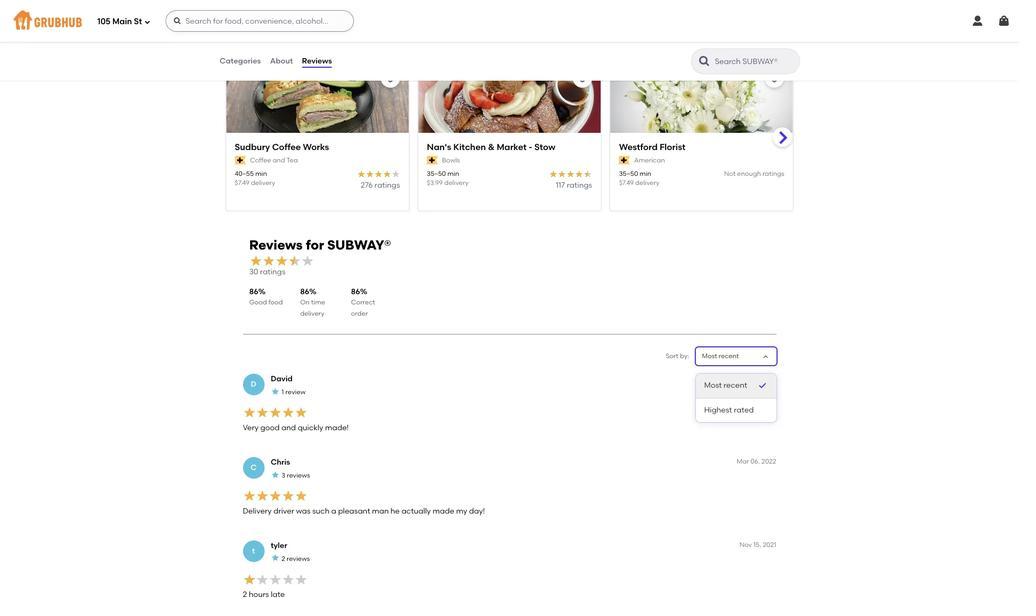 Task type: locate. For each thing, give the bounding box(es) containing it.
by:
[[681, 353, 690, 360]]

star icon image left 2 at the left bottom of page
[[271, 554, 280, 563]]

1 horizontal spatial 86
[[300, 287, 309, 296]]

3 star icon image from the top
[[271, 554, 280, 563]]

reviews down restaurants
[[302, 56, 332, 66]]

3 min from the left
[[640, 170, 652, 178]]

0 horizontal spatial svg image
[[173, 17, 182, 25]]

time
[[311, 299, 325, 306]]

reviews button
[[302, 42, 333, 81]]

1 review
[[282, 389, 306, 396]]

1 save this restaurant image from the left
[[384, 72, 397, 85]]

30
[[249, 268, 258, 277]]

reviews
[[302, 56, 332, 66], [249, 238, 303, 253]]

86 up on
[[300, 287, 309, 296]]

86 good food
[[249, 287, 283, 306]]

0 horizontal spatial 86
[[249, 287, 259, 296]]

1 horizontal spatial $7.49
[[620, 179, 634, 187]]

subscription pass image
[[235, 156, 246, 165], [427, 156, 438, 165]]

delivery for sudbury
[[251, 179, 275, 187]]

save this restaurant button for westford florist
[[766, 68, 785, 88]]

min for westford
[[640, 170, 652, 178]]

1 horizontal spatial min
[[448, 170, 460, 178]]

d
[[251, 380, 257, 389]]

subscription pass image up 40–55
[[235, 156, 246, 165]]

most inside option
[[705, 381, 722, 390]]

2 min from the left
[[448, 170, 460, 178]]

86
[[249, 287, 259, 296], [300, 287, 309, 296], [351, 287, 360, 296]]

delivery driver was such a pleasant man he actually made my day!
[[243, 507, 485, 516]]

correct
[[351, 299, 375, 306]]

save this restaurant image for westford florist
[[769, 72, 782, 85]]

most up highest in the bottom right of the page
[[705, 381, 722, 390]]

3 save this restaurant button from the left
[[766, 68, 785, 88]]

subscription pass image down nan's
[[427, 156, 438, 165]]

subscription pass image for nan's
[[427, 156, 438, 165]]

min for sudbury
[[255, 170, 267, 178]]

good
[[261, 424, 280, 433]]

0 vertical spatial star icon image
[[271, 387, 280, 396]]

ratings right "117" at the right top of page
[[567, 181, 593, 190]]

2 save this restaurant image from the left
[[577, 72, 589, 85]]

nan's kitchen & market - stow logo image
[[419, 62, 601, 152]]

reviews right 2 at the left bottom of page
[[287, 555, 310, 563]]

0 horizontal spatial $7.49
[[235, 179, 250, 187]]

subscription pass image for sudbury
[[235, 156, 246, 165]]

1 86 from the left
[[249, 287, 259, 296]]

search icon image
[[698, 55, 711, 68]]

check icon image
[[758, 381, 768, 392]]

svg image
[[144, 19, 151, 25]]

2 2022 from the top
[[762, 458, 777, 466]]

86 up good
[[249, 287, 259, 296]]

86 up correct
[[351, 287, 360, 296]]

star icon image left '1'
[[271, 387, 280, 396]]

delivery
[[251, 179, 275, 187], [445, 179, 469, 187], [636, 179, 660, 187], [300, 310, 325, 317]]

2 horizontal spatial 86
[[351, 287, 360, 296]]

$7.49 down subscription pass image
[[620, 179, 634, 187]]

most recent up most recent option
[[703, 353, 740, 360]]

1 star icon image from the top
[[271, 387, 280, 396]]

1 vertical spatial reviews
[[249, 238, 303, 253]]

35–50 up the $3.99
[[427, 170, 446, 178]]

min inside 35–50 min $7.49 delivery
[[640, 170, 652, 178]]

save this restaurant image
[[384, 72, 397, 85], [577, 72, 589, 85], [769, 72, 782, 85], [961, 72, 974, 85]]

coffee
[[272, 142, 301, 152], [250, 156, 271, 164]]

min inside 40–55 min $7.49 delivery
[[255, 170, 267, 178]]

35–50 inside 35–50 min $7.49 delivery
[[620, 170, 639, 178]]

pleasant
[[338, 507, 371, 516]]

1 vertical spatial recent
[[724, 381, 748, 390]]

star icon image for tyler
[[271, 554, 280, 563]]

categories
[[220, 56, 261, 66]]

86 inside 86 correct order
[[351, 287, 360, 296]]

min
[[255, 170, 267, 178], [448, 170, 460, 178], [640, 170, 652, 178]]

2 vertical spatial star icon image
[[271, 554, 280, 563]]

not
[[725, 170, 736, 178]]

reviews up 30 ratings
[[249, 238, 303, 253]]

2 35–50 from the left
[[620, 170, 639, 178]]

kitchen
[[454, 142, 486, 152]]

1 min from the left
[[255, 170, 267, 178]]

sudbury coffee works logo image
[[226, 62, 409, 152]]

Search SUBWAY® search field
[[714, 57, 797, 67]]

delivery for nan's
[[445, 179, 469, 187]]

was
[[296, 507, 311, 516]]

35–50 min $3.99 delivery
[[427, 170, 469, 187]]

delivery down american in the top of the page
[[636, 179, 660, 187]]

delivery right the $3.99
[[445, 179, 469, 187]]

min inside 35–50 min $3.99 delivery
[[448, 170, 460, 178]]

quickly
[[298, 424, 324, 433]]

recent
[[719, 353, 740, 360], [724, 381, 748, 390]]

ratings for 30 ratings
[[260, 268, 286, 277]]

86 inside 86 on time delivery
[[300, 287, 309, 296]]

2022 right 06,
[[762, 458, 777, 466]]

3 save this restaurant image from the left
[[769, 72, 782, 85]]

86 correct order
[[351, 287, 375, 317]]

2 86 from the left
[[300, 287, 309, 296]]

ratings right the 30
[[260, 268, 286, 277]]

nan's kitchen & market - stow
[[427, 142, 556, 152]]

ratings for 117 ratings
[[567, 181, 593, 190]]

nov 15, 2021
[[740, 542, 777, 549]]

driver
[[274, 507, 294, 516]]

reviews right 3
[[287, 472, 310, 479]]

2022 for very good and quickly made!
[[762, 375, 777, 382]]

area
[[398, 36, 424, 49]]

min right 40–55
[[255, 170, 267, 178]]

most inside field
[[703, 353, 718, 360]]

most recent option
[[696, 374, 777, 399]]

2 reviews from the top
[[287, 555, 310, 563]]

delivery
[[243, 507, 272, 516]]

2 reviews
[[282, 555, 310, 563]]

save this restaurant button
[[381, 68, 400, 88], [573, 68, 593, 88], [766, 68, 785, 88], [958, 68, 977, 88]]

coffee up tea on the top of page
[[272, 142, 301, 152]]

2022 right 14, in the right bottom of the page
[[762, 375, 777, 382]]

ratings
[[763, 170, 785, 178], [375, 181, 400, 190], [567, 181, 593, 190], [260, 268, 286, 277]]

he
[[391, 507, 400, 516]]

1 vertical spatial reviews
[[287, 555, 310, 563]]

Sort by: field
[[703, 352, 740, 361]]

1 vertical spatial most
[[705, 381, 722, 390]]

recent up most recent option
[[719, 353, 740, 360]]

$7.49 down 40–55
[[235, 179, 250, 187]]

save this restaurant image for sudbury coffee works
[[384, 72, 397, 85]]

1 vertical spatial coffee
[[250, 156, 271, 164]]

4 save this restaurant image from the left
[[961, 72, 974, 85]]

0 vertical spatial coffee
[[272, 142, 301, 152]]

and
[[273, 156, 285, 164], [282, 424, 296, 433]]

and right good at the bottom left
[[282, 424, 296, 433]]

delivery down the time
[[300, 310, 325, 317]]

ratings right the enough
[[763, 170, 785, 178]]

35–50 for westford
[[620, 170, 639, 178]]

delivery inside 40–55 min $7.49 delivery
[[251, 179, 275, 187]]

ratings right 276
[[375, 181, 400, 190]]

review
[[286, 389, 306, 396]]

most recent
[[703, 353, 740, 360], [705, 381, 748, 390]]

1 vertical spatial 2022
[[762, 458, 777, 466]]

sudbury
[[235, 142, 270, 152]]

1
[[282, 389, 284, 396]]

star icon image
[[271, 387, 280, 396], [271, 471, 280, 479], [271, 554, 280, 563]]

chris
[[271, 458, 290, 467]]

reviews inside button
[[302, 56, 332, 66]]

$7.49 inside 35–50 min $7.49 delivery
[[620, 179, 634, 187]]

highest rated
[[705, 406, 754, 415]]

most recent up highest rated
[[705, 381, 748, 390]]

1 $7.49 from the left
[[235, 179, 250, 187]]

40–55
[[235, 170, 254, 178]]

1 vertical spatial star icon image
[[271, 471, 280, 479]]

1 reviews from the top
[[287, 472, 310, 479]]

recent left 14, in the right bottom of the page
[[724, 381, 748, 390]]

276
[[361, 181, 373, 190]]

coffee down 'sudbury'
[[250, 156, 271, 164]]

reviews for reviews for subway®
[[249, 238, 303, 253]]

1 vertical spatial and
[[282, 424, 296, 433]]

1 2022 from the top
[[762, 375, 777, 382]]

0 vertical spatial reviews
[[302, 56, 332, 66]]

2 horizontal spatial min
[[640, 170, 652, 178]]

westford florist
[[620, 142, 686, 152]]

1 horizontal spatial svg image
[[972, 15, 985, 27]]

reviews
[[287, 472, 310, 479], [287, 555, 310, 563]]

0 horizontal spatial 35–50
[[427, 170, 446, 178]]

made!
[[325, 424, 349, 433]]

nan's kitchen & market - stow link
[[427, 142, 593, 154]]

35–50 min $7.49 delivery
[[620, 170, 660, 187]]

86 inside 86 good food
[[249, 287, 259, 296]]

and down 'sudbury coffee works'
[[273, 156, 285, 164]]

bowls
[[442, 156, 460, 164]]

most right by:
[[703, 353, 718, 360]]

2022
[[762, 375, 777, 382], [762, 458, 777, 466]]

35–50 inside 35–50 min $3.99 delivery
[[427, 170, 446, 178]]

1 horizontal spatial subscription pass image
[[427, 156, 438, 165]]

35–50 for nan's
[[427, 170, 446, 178]]

david
[[271, 375, 293, 384]]

0 vertical spatial recent
[[719, 353, 740, 360]]

star icon image left 3
[[271, 471, 280, 479]]

min down american in the top of the page
[[640, 170, 652, 178]]

2 save this restaurant button from the left
[[573, 68, 593, 88]]

35–50
[[427, 170, 446, 178], [620, 170, 639, 178]]

stow
[[535, 142, 556, 152]]

nan's
[[427, 142, 452, 152]]

0 vertical spatial 2022
[[762, 375, 777, 382]]

1 vertical spatial most recent
[[705, 381, 748, 390]]

0 horizontal spatial min
[[255, 170, 267, 178]]

such
[[313, 507, 330, 516]]

14,
[[753, 375, 761, 382]]

delivery inside 35–50 min $3.99 delivery
[[445, 179, 469, 187]]

2 $7.49 from the left
[[620, 179, 634, 187]]

1 35–50 from the left
[[427, 170, 446, 178]]

1 horizontal spatial coffee
[[272, 142, 301, 152]]

categories button
[[219, 42, 262, 81]]

about button
[[270, 42, 294, 81]]

delivery inside 35–50 min $7.49 delivery
[[636, 179, 660, 187]]

1 subscription pass image from the left
[[235, 156, 246, 165]]

3 86 from the left
[[351, 287, 360, 296]]

30 ratings
[[249, 268, 286, 277]]

st
[[134, 16, 142, 26]]

1 save this restaurant button from the left
[[381, 68, 400, 88]]

jul 14, 2022
[[742, 375, 777, 382]]

min down the bowls
[[448, 170, 460, 178]]

delivery down 40–55
[[251, 179, 275, 187]]

35–50 down subscription pass image
[[620, 170, 639, 178]]

nov
[[740, 542, 753, 549]]

1 horizontal spatial 35–50
[[620, 170, 639, 178]]

276 ratings
[[361, 181, 400, 190]]

0 vertical spatial most
[[703, 353, 718, 360]]

$7.49 for sudbury coffee works
[[235, 179, 250, 187]]

2 subscription pass image from the left
[[427, 156, 438, 165]]

man
[[372, 507, 389, 516]]

food
[[269, 299, 283, 306]]

$7.49 inside 40–55 min $7.49 delivery
[[235, 179, 250, 187]]

svg image
[[972, 15, 985, 27], [998, 15, 1011, 27], [173, 17, 182, 25]]

0 vertical spatial reviews
[[287, 472, 310, 479]]

recent inside most recent option
[[724, 381, 748, 390]]

your
[[370, 36, 395, 49]]

mar 06, 2022
[[737, 458, 777, 466]]

2 star icon image from the top
[[271, 471, 280, 479]]

0 horizontal spatial subscription pass image
[[235, 156, 246, 165]]



Task type: vqa. For each thing, say whether or not it's contained in the screenshot.
delivery related to Sudbury
yes



Task type: describe. For each thing, give the bounding box(es) containing it.
sudbury coffee works link
[[235, 142, 400, 154]]

order
[[351, 310, 368, 317]]

coffee and tea
[[250, 156, 298, 164]]

$7.49 for westford florist
[[620, 179, 634, 187]]

star icon image for david
[[271, 387, 280, 396]]

american
[[635, 156, 665, 164]]

3 reviews
[[282, 472, 310, 479]]

105
[[97, 16, 111, 26]]

main
[[112, 16, 132, 26]]

actually
[[402, 507, 431, 516]]

sponsored restaurants in your area
[[226, 36, 424, 49]]

0 vertical spatial most recent
[[703, 353, 740, 360]]

star icon image for chris
[[271, 471, 280, 479]]

most recent inside option
[[705, 381, 748, 390]]

a
[[332, 507, 337, 516]]

westford florist link
[[620, 142, 785, 154]]

restaurants
[[289, 36, 354, 49]]

in
[[357, 36, 367, 49]]

4 save this restaurant button from the left
[[958, 68, 977, 88]]

main navigation navigation
[[0, 0, 1020, 42]]

delivery for westford
[[636, 179, 660, 187]]

2021
[[763, 542, 777, 549]]

sort by:
[[666, 353, 690, 360]]

very good and quickly made!
[[243, 424, 349, 433]]

0 horizontal spatial coffee
[[250, 156, 271, 164]]

2
[[282, 555, 285, 563]]

subscription pass image
[[620, 156, 630, 165]]

15,
[[754, 542, 762, 549]]

day!
[[469, 507, 485, 516]]

t
[[252, 547, 255, 556]]

not enough ratings
[[725, 170, 785, 178]]

save this restaurant button for sudbury coffee works
[[381, 68, 400, 88]]

my
[[456, 507, 468, 516]]

reviews for chris
[[287, 472, 310, 479]]

reviews for tyler
[[287, 555, 310, 563]]

86 for 86 on time delivery
[[300, 287, 309, 296]]

for
[[306, 238, 324, 253]]

3
[[282, 472, 286, 479]]

$3.99
[[427, 179, 443, 187]]

2 horizontal spatial svg image
[[998, 15, 1011, 27]]

c
[[251, 463, 257, 473]]

mar
[[737, 458, 750, 466]]

ratings for 276 ratings
[[375, 181, 400, 190]]

40–55 min $7.49 delivery
[[235, 170, 275, 187]]

min for nan's
[[448, 170, 460, 178]]

works
[[303, 142, 329, 152]]

117
[[556, 181, 565, 190]]

good
[[249, 299, 267, 306]]

86 on time delivery
[[300, 287, 325, 317]]

made
[[433, 507, 455, 516]]

2022 for delivery driver was such a pleasant man he actually made my day!
[[762, 458, 777, 466]]

highest
[[705, 406, 733, 415]]

subway®
[[328, 238, 391, 253]]

market
[[497, 142, 527, 152]]

save this restaurant image for nan's kitchen & market - stow
[[577, 72, 589, 85]]

on
[[300, 299, 310, 306]]

86 for 86 correct order
[[351, 287, 360, 296]]

enough
[[738, 170, 762, 178]]

coffee inside 'link'
[[272, 142, 301, 152]]

very
[[243, 424, 259, 433]]

save this restaurant button for nan's kitchen & market - stow
[[573, 68, 593, 88]]

117 ratings
[[556, 181, 593, 190]]

-
[[529, 142, 533, 152]]

delivery inside 86 on time delivery
[[300, 310, 325, 317]]

06,
[[751, 458, 761, 466]]

caret down icon image
[[762, 352, 770, 361]]

Search for food, convenience, alcohol... search field
[[166, 10, 354, 32]]

jul
[[742, 375, 751, 382]]

&
[[488, 142, 495, 152]]

recent inside most recent field
[[719, 353, 740, 360]]

sponsored
[[226, 36, 286, 49]]

tyler
[[271, 542, 287, 551]]

0 vertical spatial and
[[273, 156, 285, 164]]

tea
[[287, 156, 298, 164]]

105 main st
[[97, 16, 142, 26]]

86 for 86 good food
[[249, 287, 259, 296]]

sort
[[666, 353, 679, 360]]

about
[[270, 56, 293, 66]]

reviews for reviews
[[302, 56, 332, 66]]

florist
[[660, 142, 686, 152]]

sudbury coffee works
[[235, 142, 329, 152]]

rated
[[734, 406, 754, 415]]

westford florist logo image
[[611, 62, 794, 152]]

westford
[[620, 142, 658, 152]]



